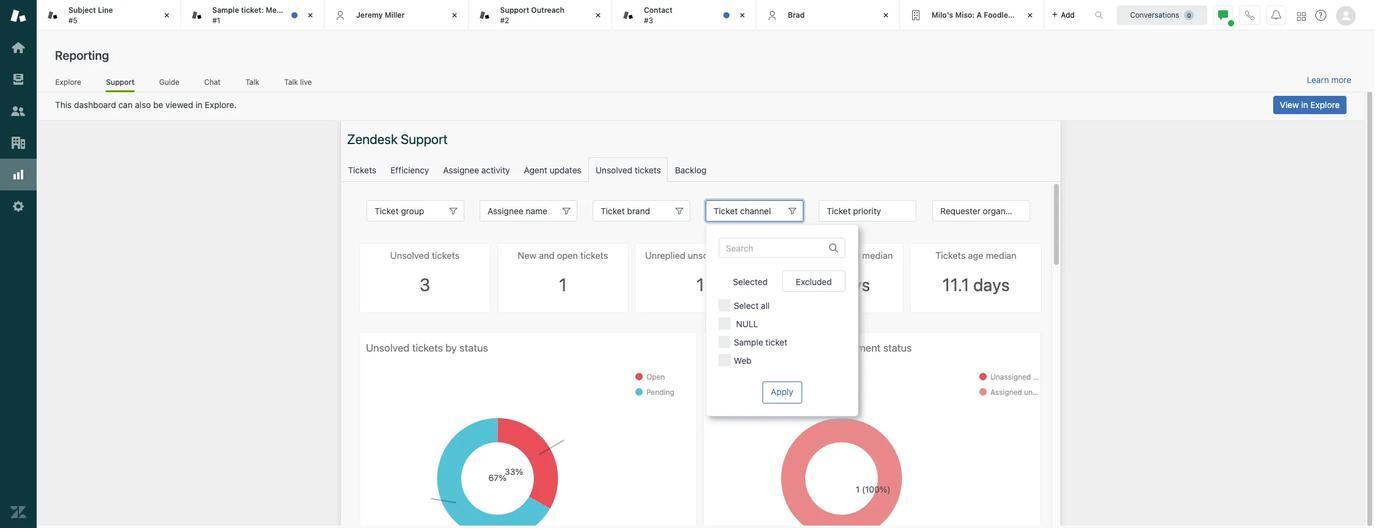 Task type: vqa. For each thing, say whether or not it's contained in the screenshot.
Alias
no



Task type: describe. For each thing, give the bounding box(es) containing it.
get help image
[[1316, 10, 1327, 21]]

this dashboard can also be viewed in explore.
[[55, 100, 237, 110]]

brad tab
[[756, 0, 900, 31]]

learn
[[1307, 75, 1329, 85]]

support for support outreach #2
[[500, 6, 529, 15]]

#3
[[644, 16, 653, 25]]

milo's miso: a foodlez subsidiary
[[932, 10, 1053, 19]]

ticket
[[300, 6, 320, 15]]

also
[[135, 100, 151, 110]]

talk link
[[245, 77, 259, 90]]

1 in from the left
[[196, 100, 202, 110]]

notifications image
[[1272, 10, 1281, 20]]

organizations image
[[10, 135, 26, 151]]

close image for brad
[[880, 9, 892, 21]]

chat
[[204, 77, 221, 87]]

add button
[[1044, 0, 1082, 30]]

support for support
[[106, 77, 134, 87]]

close image inside tab
[[736, 9, 748, 21]]

tab containing sample ticket: meet the ticket
[[181, 0, 324, 31]]

subsidiary
[[1014, 10, 1053, 19]]

in inside button
[[1301, 100, 1308, 110]]

guide
[[159, 77, 179, 87]]

contact
[[644, 6, 673, 15]]

tab containing subject line
[[37, 0, 181, 31]]

#5
[[68, 16, 78, 25]]

subject line #5
[[68, 6, 113, 25]]

tab containing contact
[[612, 0, 756, 31]]

talk live
[[284, 77, 312, 87]]

miller
[[385, 10, 405, 19]]

#2
[[500, 16, 509, 25]]

close image for subject line
[[160, 9, 173, 21]]

explore inside "view in explore" button
[[1311, 100, 1340, 110]]

learn more link
[[1307, 75, 1352, 86]]

milo's miso: a foodlez subsidiary tab
[[900, 0, 1053, 31]]

jeremy
[[356, 10, 383, 19]]

reporting
[[55, 48, 109, 62]]

customers image
[[10, 103, 26, 119]]

a
[[977, 10, 982, 19]]

miso:
[[955, 10, 975, 19]]

conversations
[[1130, 10, 1180, 19]]

explore inside explore 'link'
[[55, 77, 81, 87]]

viewed
[[166, 100, 193, 110]]

milo's
[[932, 10, 953, 19]]

views image
[[10, 71, 26, 87]]

meet
[[266, 6, 284, 15]]

talk for talk live
[[284, 77, 298, 87]]

get started image
[[10, 40, 26, 56]]



Task type: locate. For each thing, give the bounding box(es) containing it.
zendesk image
[[10, 505, 26, 521]]

0 vertical spatial support
[[500, 6, 529, 15]]

be
[[153, 100, 163, 110]]

reporting image
[[10, 167, 26, 183]]

1 tab from the left
[[37, 0, 181, 31]]

explore.
[[205, 100, 237, 110]]

close image inside brad tab
[[880, 9, 892, 21]]

tabs tab list
[[37, 0, 1082, 31]]

close image for support outreach
[[592, 9, 604, 21]]

close image left #2
[[448, 9, 460, 21]]

jeremy miller tab
[[324, 0, 468, 31]]

2 in from the left
[[1301, 100, 1308, 110]]

line
[[98, 6, 113, 15]]

contact #3
[[644, 6, 673, 25]]

2 talk from the left
[[284, 77, 298, 87]]

in right view
[[1301, 100, 1308, 110]]

explore down learn more link
[[1311, 100, 1340, 110]]

view
[[1280, 100, 1299, 110]]

button displays agent's chat status as online. image
[[1219, 10, 1228, 20]]

0 horizontal spatial support
[[106, 77, 134, 87]]

view in explore button
[[1273, 96, 1347, 114]]

0 horizontal spatial in
[[196, 100, 202, 110]]

sample ticket: meet the ticket #1
[[212, 6, 320, 25]]

the
[[286, 6, 298, 15]]

1 horizontal spatial explore
[[1311, 100, 1340, 110]]

talk right chat
[[245, 77, 259, 87]]

1 horizontal spatial in
[[1301, 100, 1308, 110]]

brad
[[788, 10, 805, 19]]

support up #2
[[500, 6, 529, 15]]

1 close image from the left
[[448, 9, 460, 21]]

1 horizontal spatial close image
[[304, 9, 317, 21]]

#1
[[212, 16, 220, 25]]

2 horizontal spatial close image
[[592, 9, 604, 21]]

talk live link
[[284, 77, 312, 90]]

close image right foodlez
[[1024, 9, 1036, 21]]

close image for milo's miso: a foodlez subsidiary
[[1024, 9, 1036, 21]]

1 horizontal spatial talk
[[284, 77, 298, 87]]

support up can
[[106, 77, 134, 87]]

1 vertical spatial support
[[106, 77, 134, 87]]

explore link
[[55, 77, 82, 90]]

main element
[[0, 0, 37, 529]]

subject
[[68, 6, 96, 15]]

explore
[[55, 77, 81, 87], [1311, 100, 1340, 110]]

close image
[[448, 9, 460, 21], [736, 9, 748, 21], [880, 9, 892, 21], [1024, 9, 1036, 21]]

close image
[[160, 9, 173, 21], [304, 9, 317, 21], [592, 9, 604, 21]]

tab containing support outreach
[[468, 0, 612, 31]]

dashboard
[[74, 100, 116, 110]]

explore up this
[[55, 77, 81, 87]]

talk
[[245, 77, 259, 87], [284, 77, 298, 87]]

in
[[196, 100, 202, 110], [1301, 100, 1308, 110]]

close image left brad
[[736, 9, 748, 21]]

guide link
[[159, 77, 180, 90]]

3 tab from the left
[[468, 0, 612, 31]]

add
[[1061, 10, 1075, 19]]

more
[[1332, 75, 1352, 85]]

support
[[500, 6, 529, 15], [106, 77, 134, 87]]

ticket:
[[241, 6, 264, 15]]

4 tab from the left
[[612, 0, 756, 31]]

0 vertical spatial explore
[[55, 77, 81, 87]]

in right viewed
[[196, 100, 202, 110]]

close image inside jeremy miller "tab"
[[448, 9, 460, 21]]

close image inside milo's miso: a foodlez subsidiary tab
[[1024, 9, 1036, 21]]

3 close image from the left
[[880, 9, 892, 21]]

close image for jeremy miller
[[448, 9, 460, 21]]

live
[[300, 77, 312, 87]]

1 vertical spatial explore
[[1311, 100, 1340, 110]]

close image left #1
[[160, 9, 173, 21]]

0 horizontal spatial close image
[[160, 9, 173, 21]]

close image right the
[[304, 9, 317, 21]]

admin image
[[10, 199, 26, 214]]

1 close image from the left
[[160, 9, 173, 21]]

2 tab from the left
[[181, 0, 324, 31]]

chat link
[[204, 77, 221, 90]]

foodlez
[[984, 10, 1012, 19]]

0 horizontal spatial talk
[[245, 77, 259, 87]]

support outreach #2
[[500, 6, 565, 25]]

learn more
[[1307, 75, 1352, 85]]

support link
[[106, 77, 134, 92]]

4 close image from the left
[[1024, 9, 1036, 21]]

3 close image from the left
[[592, 9, 604, 21]]

close image left milo's
[[880, 9, 892, 21]]

support inside support outreach #2
[[500, 6, 529, 15]]

1 horizontal spatial support
[[500, 6, 529, 15]]

this
[[55, 100, 72, 110]]

0 horizontal spatial explore
[[55, 77, 81, 87]]

zendesk support image
[[10, 8, 26, 24]]

outreach
[[531, 6, 565, 15]]

sample
[[212, 6, 239, 15]]

talk left live
[[284, 77, 298, 87]]

jeremy miller
[[356, 10, 405, 19]]

talk for talk
[[245, 77, 259, 87]]

tab
[[37, 0, 181, 31], [181, 0, 324, 31], [468, 0, 612, 31], [612, 0, 756, 31]]

can
[[118, 100, 133, 110]]

view in explore
[[1280, 100, 1340, 110]]

2 close image from the left
[[736, 9, 748, 21]]

1 talk from the left
[[245, 77, 259, 87]]

conversations button
[[1117, 5, 1208, 25]]

close image right outreach on the top left of page
[[592, 9, 604, 21]]

2 close image from the left
[[304, 9, 317, 21]]

zendesk products image
[[1297, 12, 1306, 20]]



